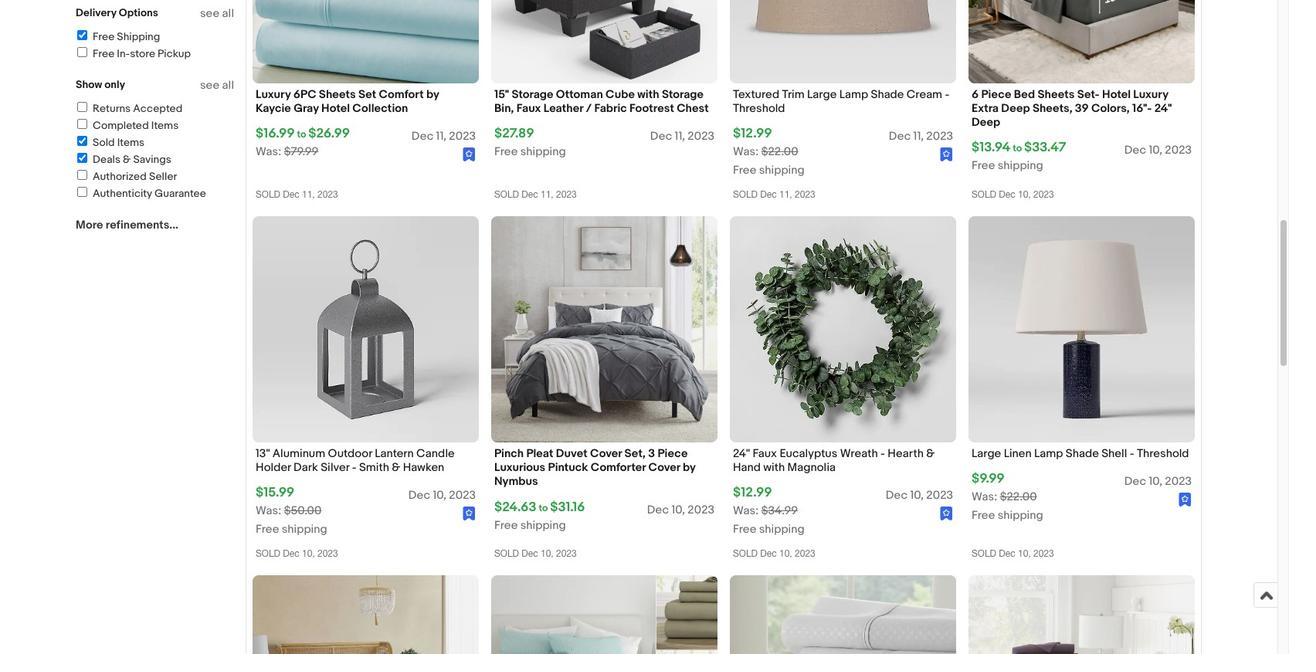 Task type: vqa. For each thing, say whether or not it's contained in the screenshot.
collection beta
no



Task type: locate. For each thing, give the bounding box(es) containing it.
shipping
[[521, 144, 566, 159], [998, 159, 1044, 173], [760, 163, 805, 178], [998, 509, 1044, 523], [521, 518, 566, 533], [282, 523, 327, 537], [760, 523, 805, 537]]

1 vertical spatial see
[[200, 78, 220, 93]]

11, inside dec 11, 2023 was: $79.99
[[436, 129, 447, 144]]

11, down 'cream'
[[914, 129, 924, 144]]

0 horizontal spatial deep
[[972, 115, 1001, 130]]

sold for threshold
[[733, 189, 758, 200]]

6
[[972, 87, 979, 102]]

bed
[[1015, 87, 1036, 102]]

luxury right the colors,
[[1134, 87, 1169, 102]]

see all button for completed items
[[200, 78, 234, 93]]

0 vertical spatial items
[[151, 119, 179, 132]]

1 see all from the top
[[200, 6, 234, 21]]

2 sheets from the left
[[1038, 87, 1075, 102]]

storage right 15"
[[512, 87, 554, 102]]

- right 'cream'
[[946, 87, 950, 102]]

to right $13.94
[[1013, 142, 1023, 155]]

1 horizontal spatial hotel
[[1103, 87, 1132, 102]]

to
[[297, 128, 306, 141], [1013, 142, 1023, 155], [539, 502, 548, 514]]

free down textured
[[733, 163, 757, 178]]

1 vertical spatial $22.00
[[1001, 490, 1038, 505]]

to inside $24.63 to $31.16
[[539, 502, 548, 514]]

24" faux eucalyptus wreath - hearth & hand with magnolia link
[[733, 447, 954, 479]]

cream
[[907, 87, 943, 102]]

dec inside dec 11, 2023 was: $79.99
[[412, 129, 434, 144]]

3 sold  dec 11, 2023 from the left
[[733, 189, 816, 200]]

storage right cube at the top
[[662, 87, 704, 102]]

24" right 16"- in the right of the page
[[1155, 101, 1173, 116]]

24" left eucalyptus
[[733, 447, 751, 461]]

1 vertical spatial with
[[764, 461, 785, 475]]

0 horizontal spatial to
[[297, 128, 306, 141]]

cover left set,
[[591, 447, 622, 461]]

free down $13.94
[[972, 159, 996, 173]]

hotel inside luxury 6pc sheets set comfort by kaycie gray hotel collection
[[321, 101, 350, 116]]

1 vertical spatial 24"
[[733, 447, 751, 461]]

$12.99 down hand
[[733, 486, 773, 501]]

2 sold  dec 11, 2023 from the left
[[495, 189, 577, 200]]

Free In-store Pickup checkbox
[[77, 47, 87, 57]]

- left hearth
[[881, 447, 886, 461]]

Completed Items checkbox
[[77, 119, 87, 129]]

to inside "$13.94 to $33.47"
[[1013, 142, 1023, 155]]

magnolia
[[788, 461, 836, 475]]

free shipping
[[93, 30, 160, 43]]

cube
[[606, 87, 635, 102]]

piece right 3
[[658, 447, 688, 461]]

$22.00 down $9.99
[[1001, 490, 1038, 505]]

0 vertical spatial with
[[638, 87, 660, 102]]

11, inside dec 11, 2023 was: $22.00
[[914, 129, 924, 144]]

lamp right linen
[[1035, 447, 1064, 461]]

0 horizontal spatial by
[[427, 87, 439, 102]]

lamp
[[840, 87, 869, 102], [1035, 447, 1064, 461]]

sold  dec 10, 2023
[[972, 189, 1055, 200], [256, 549, 338, 560], [495, 549, 577, 560], [733, 549, 816, 560], [972, 549, 1055, 560]]

1 vertical spatial $12.99
[[733, 486, 773, 501]]

sold  dec 10, 2023 for $9.99
[[972, 549, 1055, 560]]

& right smith
[[392, 461, 401, 475]]

was: down $16.99 at the left top
[[256, 144, 282, 159]]

sold items
[[93, 136, 145, 149]]

refinements...
[[106, 218, 178, 233]]

$22.00 inside dec 10, 2023 was: $22.00
[[1001, 490, 1038, 505]]

2023 inside dec 11, 2023 free shipping
[[688, 129, 715, 144]]

linen
[[1004, 447, 1032, 461]]

2023 inside dec 11, 2023 was: $22.00
[[927, 129, 954, 144]]

1 vertical spatial all
[[222, 78, 234, 93]]

6pc
[[293, 87, 316, 102]]

1 vertical spatial faux
[[753, 447, 778, 461]]

0 vertical spatial to
[[297, 128, 306, 141]]

was: down $9.99
[[972, 490, 998, 505]]

2023 inside dec 10, 2023 was: $50.00
[[449, 489, 476, 503]]

1 horizontal spatial threshold
[[1138, 447, 1190, 461]]

[object undefined] image
[[463, 147, 476, 162], [463, 148, 476, 162], [941, 506, 954, 521], [463, 507, 476, 521], [941, 507, 954, 521]]

1 horizontal spatial to
[[539, 502, 548, 514]]

extra
[[972, 101, 999, 116]]

13" aluminum outdoor lantern candle holder dark silver - smith & hawken image
[[253, 216, 479, 443]]

11,
[[436, 129, 447, 144], [675, 129, 686, 144], [914, 129, 924, 144], [302, 189, 315, 200], [541, 189, 554, 200], [780, 189, 793, 200]]

was: inside dec 10, 2023 was: $34.99
[[733, 504, 759, 519]]

1 horizontal spatial by
[[683, 461, 696, 475]]

11, down $79.99
[[302, 189, 315, 200]]

/
[[586, 101, 592, 116]]

2 storage from the left
[[662, 87, 704, 102]]

1 horizontal spatial shade
[[1066, 447, 1100, 461]]

sold
[[256, 189, 281, 200], [495, 189, 519, 200], [733, 189, 758, 200], [972, 189, 997, 200], [256, 549, 281, 560], [495, 549, 519, 560], [733, 549, 758, 560], [972, 549, 997, 560]]

faux left eucalyptus
[[753, 447, 778, 461]]

piece inside pinch pleat duvet cover set, 3 piece luxurious pintuck comforter cover by nymbus
[[658, 447, 688, 461]]

2 see from the top
[[200, 78, 220, 93]]

1 horizontal spatial piece
[[982, 87, 1012, 102]]

1 horizontal spatial items
[[151, 119, 179, 132]]

sheets left 39
[[1038, 87, 1075, 102]]

lamp inside textured trim large lamp shade cream - threshold
[[840, 87, 869, 102]]

- inside textured trim large lamp shade cream - threshold
[[946, 87, 950, 102]]

[object undefined] image for $15.99
[[463, 506, 476, 521]]

shade left 'cream'
[[871, 87, 905, 102]]

free shipping down $50.00 on the left of page
[[256, 523, 327, 537]]

2 luxury from the left
[[1134, 87, 1169, 102]]

storage
[[512, 87, 554, 102], [662, 87, 704, 102]]

see all for free in-store pickup
[[200, 6, 234, 21]]

1 horizontal spatial sheets
[[1038, 87, 1075, 102]]

with
[[638, 87, 660, 102], [764, 461, 785, 475]]

& right hearth
[[927, 447, 935, 461]]

11, down dec 11, 2023 was: $22.00 at the right top of page
[[780, 189, 793, 200]]

0 horizontal spatial items
[[117, 136, 145, 149]]

was:
[[256, 144, 282, 159], [733, 144, 759, 159], [972, 490, 998, 505], [256, 504, 282, 519], [733, 504, 759, 519]]

1 horizontal spatial storage
[[662, 87, 704, 102]]

0 horizontal spatial hotel
[[321, 101, 350, 116]]

$27.89
[[495, 126, 535, 141]]

1 see from the top
[[200, 6, 220, 21]]

$12.99 for $34.99
[[733, 486, 773, 501]]

free shipping down '$34.99'
[[733, 523, 805, 537]]

textured
[[733, 87, 780, 102]]

piece
[[982, 87, 1012, 102], [658, 447, 688, 461]]

0 horizontal spatial large
[[808, 87, 837, 102]]

was: down $15.99
[[256, 504, 282, 519]]

free shipping down textured
[[733, 163, 805, 178]]

hotel
[[1103, 87, 1132, 102], [321, 101, 350, 116]]

dec 10, 2023 was: $50.00
[[256, 489, 476, 519]]

0 vertical spatial $22.00
[[762, 144, 799, 159]]

with right hand
[[764, 461, 785, 475]]

by right comfort
[[427, 87, 439, 102]]

1 vertical spatial to
[[1013, 142, 1023, 155]]

1 horizontal spatial 24"
[[1155, 101, 1173, 116]]

1 horizontal spatial $22.00
[[1001, 490, 1038, 505]]

2 vertical spatial to
[[539, 502, 548, 514]]

piece right 6
[[982, 87, 1012, 102]]

see
[[200, 6, 220, 21], [200, 78, 220, 93]]

kaycie gray basics 4pc sheets set ultra soft hypoallergenic 19 different colors image
[[969, 576, 1196, 655]]

1 vertical spatial see all button
[[200, 78, 234, 93]]

0 horizontal spatial sold  dec 11, 2023
[[256, 189, 338, 200]]

candle
[[417, 447, 455, 461]]

to for $16.99
[[297, 128, 306, 141]]

0 vertical spatial 24"
[[1155, 101, 1173, 116]]

luxury soft embossed 4pc sheets set by kaycie gray so soft collection image
[[730, 576, 957, 655]]

2 $12.99 from the top
[[733, 486, 773, 501]]

was: inside dec 11, 2023 was: $22.00
[[733, 144, 759, 159]]

1 $12.99 from the top
[[733, 126, 773, 141]]

-
[[946, 87, 950, 102], [881, 447, 886, 461], [1131, 447, 1135, 461], [352, 461, 357, 475]]

large up $9.99
[[972, 447, 1002, 461]]

15" storage ottoman cube with storage bin, faux leather / fabric footrest chest
[[495, 87, 709, 116]]

dec 10, 2023 free shipping down pinch pleat duvet cover set, 3 piece luxurious pintuck comforter cover by nymbus link
[[495, 503, 715, 533]]

sheets inside 6 piece bed sheets set- hotel luxury extra deep sheets, 39 colors, 16"- 24" deep
[[1038, 87, 1075, 102]]

threshold right chest in the top right of the page
[[733, 101, 786, 116]]

eucalyptus
[[780, 447, 838, 461]]

cover right set,
[[649, 461, 681, 475]]

0 vertical spatial by
[[427, 87, 439, 102]]

was: left '$34.99'
[[733, 504, 759, 519]]

$16.99 to $26.99
[[256, 126, 350, 141]]

0 vertical spatial lamp
[[840, 87, 869, 102]]

pinch pleat duvet cover set, 3 piece luxurious pintuck comforter cover by nymbus link
[[495, 447, 715, 493]]

was: for dec 11, 2023 was: $22.00
[[733, 144, 759, 159]]

2 horizontal spatial to
[[1013, 142, 1023, 155]]

guarantee
[[155, 187, 206, 200]]

deep right extra
[[1002, 101, 1031, 116]]

1 luxury from the left
[[256, 87, 291, 102]]

1 horizontal spatial with
[[764, 461, 785, 475]]

0 vertical spatial dec 10, 2023 free shipping
[[972, 143, 1193, 173]]

10,
[[1150, 143, 1163, 158], [1019, 189, 1032, 200], [1150, 475, 1163, 489], [433, 489, 447, 503], [911, 489, 924, 503], [672, 503, 686, 517], [302, 549, 315, 560], [541, 549, 554, 560], [780, 549, 793, 560], [1019, 549, 1032, 560]]

to up $79.99
[[297, 128, 306, 141]]

cover
[[591, 447, 622, 461], [649, 461, 681, 475]]

items down "accepted"
[[151, 119, 179, 132]]

deals & savings
[[93, 153, 171, 166]]

deep
[[1002, 101, 1031, 116], [972, 115, 1001, 130]]

dec inside dec 11, 2023 was: $22.00
[[889, 129, 911, 144]]

luxury left 6pc
[[256, 87, 291, 102]]

see all button
[[200, 6, 234, 21], [200, 78, 234, 93]]

hearth
[[888, 447, 924, 461]]

1 storage from the left
[[512, 87, 554, 102]]

free right free shipping option
[[93, 30, 115, 43]]

& inside 24" faux eucalyptus wreath - hearth & hand with magnolia
[[927, 447, 935, 461]]

threshold right shell
[[1138, 447, 1190, 461]]

$22.00 inside dec 11, 2023 was: $22.00
[[762, 144, 799, 159]]

threshold inside large linen lamp shade shell - threshold link
[[1138, 447, 1190, 461]]

1 horizontal spatial deep
[[1002, 101, 1031, 116]]

show only
[[76, 78, 125, 91]]

lantern
[[375, 447, 414, 461]]

1 vertical spatial by
[[683, 461, 696, 475]]

0 horizontal spatial dec 10, 2023 free shipping
[[495, 503, 715, 533]]

to left $31.16
[[539, 502, 548, 514]]

was: inside dec 10, 2023 was: $22.00
[[972, 490, 998, 505]]

delivery
[[76, 6, 116, 19]]

faux right bin,
[[517, 101, 541, 116]]

2 see all from the top
[[200, 78, 234, 93]]

0 vertical spatial see all
[[200, 6, 234, 21]]

1 all from the top
[[222, 6, 234, 21]]

to for $24.63
[[539, 502, 548, 514]]

sold  dec 11, 2023 for $27.89
[[495, 189, 577, 200]]

sold for hand
[[733, 549, 758, 560]]

$12.99 down textured
[[733, 126, 773, 141]]

sold  dec 11, 2023 for $12.99
[[733, 189, 816, 200]]

large right trim
[[808, 87, 837, 102]]

$12.99 for $22.00
[[733, 126, 773, 141]]

0 vertical spatial all
[[222, 6, 234, 21]]

1 horizontal spatial sold  dec 11, 2023
[[495, 189, 577, 200]]

0 horizontal spatial storage
[[512, 87, 554, 102]]

0 horizontal spatial &
[[123, 153, 131, 166]]

1 vertical spatial see all
[[200, 78, 234, 93]]

11, left $27.89
[[436, 129, 447, 144]]

1 horizontal spatial lamp
[[1035, 447, 1064, 461]]

hotel inside 6 piece bed sheets set- hotel luxury extra deep sheets, 39 colors, 16"- 24" deep
[[1103, 87, 1132, 102]]

shipping down $9.99
[[998, 509, 1044, 523]]

1 vertical spatial items
[[117, 136, 145, 149]]

pinch
[[495, 447, 524, 461]]

11, inside dec 11, 2023 free shipping
[[675, 129, 686, 144]]

[object undefined] image for 13" aluminum outdoor lantern candle holder dark silver - smith & hawken
[[463, 507, 476, 521]]

was: inside dec 11, 2023 was: $79.99
[[256, 144, 282, 159]]

1 see all button from the top
[[200, 6, 234, 21]]

see for free in-store pickup
[[200, 6, 220, 21]]

0 horizontal spatial threshold
[[733, 101, 786, 116]]

0 vertical spatial large
[[808, 87, 837, 102]]

silver
[[321, 461, 350, 475]]

0 horizontal spatial piece
[[658, 447, 688, 461]]

0 vertical spatial see
[[200, 6, 220, 21]]

$26.99
[[309, 126, 350, 141]]

free shipping for 24" faux eucalyptus wreath - hearth & hand with magnolia
[[733, 523, 805, 537]]

0 horizontal spatial with
[[638, 87, 660, 102]]

$50.00
[[284, 504, 322, 519]]

11, down chest in the top right of the page
[[675, 129, 686, 144]]

1 horizontal spatial faux
[[753, 447, 778, 461]]

hotel right set-
[[1103, 87, 1132, 102]]

free shipping for 13" aluminum outdoor lantern candle holder dark silver - smith & hawken
[[256, 523, 327, 537]]

1 vertical spatial piece
[[658, 447, 688, 461]]

0 horizontal spatial $22.00
[[762, 144, 799, 159]]

bin,
[[495, 101, 514, 116]]

2 horizontal spatial sold  dec 11, 2023
[[733, 189, 816, 200]]

seller
[[149, 170, 177, 183]]

items
[[151, 119, 179, 132], [117, 136, 145, 149]]

1 vertical spatial large
[[972, 447, 1002, 461]]

& inside 13" aluminum outdoor lantern candle holder dark silver - smith & hawken
[[392, 461, 401, 475]]

sheets left set
[[319, 87, 356, 102]]

2023
[[449, 129, 476, 144], [688, 129, 715, 144], [927, 129, 954, 144], [1166, 143, 1193, 158], [318, 189, 338, 200], [557, 189, 577, 200], [795, 189, 816, 200], [1034, 189, 1055, 200], [1166, 475, 1193, 489], [449, 489, 476, 503], [927, 489, 954, 503], [688, 503, 715, 517], [318, 549, 338, 560], [557, 549, 577, 560], [795, 549, 816, 560], [1034, 549, 1055, 560]]

shipping down "$13.94 to $33.47" on the right of page
[[998, 159, 1044, 173]]

large
[[808, 87, 837, 102], [972, 447, 1002, 461]]

2 horizontal spatial &
[[927, 447, 935, 461]]

all for free in-store pickup
[[222, 6, 234, 21]]

sold for faux
[[495, 189, 519, 200]]

1 vertical spatial threshold
[[1138, 447, 1190, 461]]

0 horizontal spatial luxury
[[256, 87, 291, 102]]

0 vertical spatial $12.99
[[733, 126, 773, 141]]

aluminum
[[273, 447, 326, 461]]

1 horizontal spatial &
[[392, 461, 401, 475]]

all
[[222, 6, 234, 21], [222, 78, 234, 93]]

was: down textured
[[733, 144, 759, 159]]

- right silver
[[352, 461, 357, 475]]

more
[[76, 218, 103, 233]]

[object undefined] image
[[941, 147, 954, 162], [941, 148, 954, 162], [1180, 492, 1193, 507], [1180, 493, 1193, 507], [463, 506, 476, 521]]

0 horizontal spatial sheets
[[319, 87, 356, 102]]

dec 11, 2023 free shipping
[[495, 129, 715, 159]]

dec 10, 2023 free shipping down 6 piece bed sheets set- hotel luxury extra deep sheets, 39 colors, 16"- 24" deep link
[[972, 143, 1193, 173]]

more refinements... button
[[76, 218, 178, 233]]

0 horizontal spatial 24"
[[733, 447, 751, 461]]

shipping down $27.89
[[521, 144, 566, 159]]

dec
[[412, 129, 434, 144], [651, 129, 673, 144], [889, 129, 911, 144], [1125, 143, 1147, 158], [283, 189, 300, 200], [522, 189, 538, 200], [761, 189, 777, 200], [1000, 189, 1016, 200], [1125, 475, 1147, 489], [409, 489, 431, 503], [886, 489, 908, 503], [647, 503, 669, 517], [283, 549, 300, 560], [522, 549, 538, 560], [761, 549, 777, 560], [1000, 549, 1016, 560]]

free in-store pickup
[[93, 47, 191, 60]]

dec inside dec 10, 2023 was: $50.00
[[409, 489, 431, 503]]

free down $27.89
[[495, 144, 518, 159]]

was: inside dec 10, 2023 was: $50.00
[[256, 504, 282, 519]]

1 horizontal spatial luxury
[[1134, 87, 1169, 102]]

0 vertical spatial faux
[[517, 101, 541, 116]]

1 vertical spatial dec 10, 2023 free shipping
[[495, 503, 715, 533]]

2 see all button from the top
[[200, 78, 234, 93]]

hotel up $26.99
[[321, 101, 350, 116]]

deep up $13.94
[[972, 115, 1001, 130]]

Deals & Savings checkbox
[[77, 153, 87, 163]]

luxury 6pc sheets set comfort by kaycie gray hotel collection
[[256, 87, 439, 116]]

was: for dec 10, 2023 was: $50.00
[[256, 504, 282, 519]]

lamp up dec 11, 2023 was: $22.00 at the right top of page
[[840, 87, 869, 102]]

dark
[[294, 461, 318, 475]]

1 sheets from the left
[[319, 87, 356, 102]]

large linen lamp shade shell - threshold image
[[969, 216, 1196, 443]]

3
[[649, 447, 656, 461]]

& up authorized seller link
[[123, 153, 131, 166]]

threshold inside textured trim large lamp shade cream - threshold
[[733, 101, 786, 116]]

by right 3
[[683, 461, 696, 475]]

1 vertical spatial shade
[[1066, 447, 1100, 461]]

free shipping down $9.99
[[972, 509, 1044, 523]]

$22.00 down trim
[[762, 144, 799, 159]]

1 horizontal spatial large
[[972, 447, 1002, 461]]

was: for dec 10, 2023 was: $22.00
[[972, 490, 998, 505]]

0 horizontal spatial lamp
[[840, 87, 869, 102]]

Sold Items checkbox
[[77, 136, 87, 146]]

items up deals & savings
[[117, 136, 145, 149]]

- inside 13" aluminum outdoor lantern candle holder dark silver - smith & hawken
[[352, 461, 357, 475]]

0 vertical spatial shade
[[871, 87, 905, 102]]

collection
[[353, 101, 408, 116]]

with right cube at the top
[[638, 87, 660, 102]]

$22.00 for dec 10, 2023 was: $22.00
[[1001, 490, 1038, 505]]

0 horizontal spatial faux
[[517, 101, 541, 116]]

0 horizontal spatial shade
[[871, 87, 905, 102]]

deals
[[93, 153, 121, 166]]

sheets inside luxury 6pc sheets set comfort by kaycie gray hotel collection
[[319, 87, 356, 102]]

only
[[105, 78, 125, 91]]

shade left shell
[[1066, 447, 1100, 461]]

free shipping
[[733, 163, 805, 178], [972, 509, 1044, 523], [256, 523, 327, 537], [733, 523, 805, 537]]

to inside $16.99 to $26.99
[[297, 128, 306, 141]]

sold for gray
[[256, 189, 281, 200]]

completed items
[[93, 119, 179, 132]]

6 piece bed sheets set- hotel luxury extra deep sheets, 39 colors, 16"- 24" deep link
[[972, 87, 1193, 134]]

[object undefined] image for luxury 6pc sheets set comfort by kaycie gray hotel collection
[[463, 148, 476, 162]]

0 vertical spatial threshold
[[733, 101, 786, 116]]

2 all from the top
[[222, 78, 234, 93]]

0 vertical spatial see all button
[[200, 6, 234, 21]]

24"
[[1155, 101, 1173, 116], [733, 447, 751, 461]]

$12.99
[[733, 126, 773, 141], [733, 486, 773, 501]]

0 vertical spatial piece
[[982, 87, 1012, 102]]

24" faux eucalyptus wreath - hearth & hand with magnolia
[[733, 447, 935, 475]]

1 horizontal spatial dec 10, 2023 free shipping
[[972, 143, 1193, 173]]



Task type: describe. For each thing, give the bounding box(es) containing it.
see for completed items
[[200, 78, 220, 93]]

ottoman
[[556, 87, 603, 102]]

- inside 24" faux eucalyptus wreath - hearth & hand with magnolia
[[881, 447, 886, 461]]

completed
[[93, 119, 149, 132]]

items for sold items
[[117, 136, 145, 149]]

11, down dec 11, 2023 free shipping
[[541, 189, 554, 200]]

Returns Accepted checkbox
[[77, 102, 87, 112]]

$33.47
[[1025, 140, 1067, 155]]

15" storage ottoman cube with storage bin, faux leather / fabric footrest chest link
[[495, 87, 715, 120]]

smith
[[359, 461, 390, 475]]

shade inside textured trim large lamp shade cream - threshold
[[871, 87, 905, 102]]

$79.99
[[284, 144, 319, 159]]

footrest
[[630, 101, 675, 116]]

textured trim large lamp shade cream - threshold image
[[730, 0, 957, 83]]

show
[[76, 78, 102, 91]]

13"
[[256, 447, 270, 461]]

$22.00 for dec 11, 2023 was: $22.00
[[762, 144, 799, 159]]

Authenticity Guarantee checkbox
[[77, 187, 87, 197]]

hand
[[733, 461, 761, 475]]

options
[[119, 6, 158, 19]]

wreath
[[841, 447, 879, 461]]

$15.99
[[256, 486, 295, 501]]

2023 inside dec 10, 2023 was: $34.99
[[927, 489, 954, 503]]

dec 10, 2023 was: $34.99
[[733, 489, 954, 519]]

10, inside dec 10, 2023 was: $50.00
[[433, 489, 447, 503]]

authorized seller
[[93, 170, 177, 183]]

2023 inside dec 11, 2023 was: $79.99
[[449, 129, 476, 144]]

dec inside dec 10, 2023 was: $34.99
[[886, 489, 908, 503]]

comforter
[[591, 461, 646, 475]]

1 horizontal spatial cover
[[649, 461, 681, 475]]

textured trim large lamp shade cream - threshold link
[[733, 87, 954, 120]]

[object undefined] image for $12.99
[[941, 147, 954, 162]]

piece inside 6 piece bed sheets set- hotel luxury extra deep sheets, 39 colors, 16"- 24" deep
[[982, 87, 1012, 102]]

by inside pinch pleat duvet cover set, 3 piece luxurious pintuck comforter cover by nymbus
[[683, 461, 696, 475]]

1 vertical spatial lamp
[[1035, 447, 1064, 461]]

sheets,
[[1033, 101, 1073, 116]]

free down $24.63
[[495, 518, 518, 533]]

sold items link
[[75, 136, 145, 149]]

so soft collection by kaycie gray breathable 4pc sheets set image
[[492, 576, 718, 655]]

[object undefined] image for $9.99
[[1180, 492, 1193, 507]]

large linen lamp shade shell - threshold
[[972, 447, 1190, 461]]

pintuck
[[548, 461, 589, 475]]

24" inside 6 piece bed sheets set- hotel luxury extra deep sheets, 39 colors, 16"- 24" deep
[[1155, 101, 1173, 116]]

$24.63
[[495, 500, 537, 515]]

textured trim large lamp shade cream - threshold
[[733, 87, 950, 116]]

sold for extra
[[972, 189, 997, 200]]

sold
[[93, 136, 115, 149]]

15" storage ottoman cube with storage bin, faux leather / fabric footrest chest image
[[492, 0, 718, 83]]

dec 10, 2023 free shipping for $31.16
[[495, 503, 715, 533]]

authorized seller link
[[75, 170, 177, 183]]

dec 10, 2023 was: $22.00
[[972, 475, 1193, 505]]

in-
[[117, 47, 130, 60]]

to for $13.94
[[1013, 142, 1023, 155]]

free inside dec 11, 2023 free shipping
[[495, 144, 518, 159]]

1 sold  dec 11, 2023 from the left
[[256, 189, 338, 200]]

authorized
[[93, 170, 147, 183]]

leather
[[544, 101, 584, 116]]

Authorized Seller checkbox
[[77, 170, 87, 180]]

free shipping for large linen lamp shade shell - threshold
[[972, 509, 1044, 523]]

luxurious
[[495, 461, 546, 475]]

Free Shipping checkbox
[[77, 30, 87, 40]]

pinch pleat duvet cover set, 3 piece luxurious pintuck comforter cover by nymbus image
[[492, 216, 718, 443]]

sold for luxurious
[[495, 549, 519, 560]]

set,
[[625, 447, 646, 461]]

luxury bed skirt by nymbus solid microfiber pleated 14" drop premium dust ruffle image
[[253, 576, 479, 655]]

13" aluminum outdoor lantern candle holder dark silver - smith & hawken
[[256, 447, 455, 475]]

gray
[[294, 101, 319, 116]]

10, inside dec 10, 2023 was: $34.99
[[911, 489, 924, 503]]

fabric
[[595, 101, 627, 116]]

[object undefined] image for 24" faux eucalyptus wreath - hearth & hand with magnolia
[[941, 507, 954, 521]]

see all for completed items
[[200, 78, 234, 93]]

by inside luxury 6pc sheets set comfort by kaycie gray hotel collection
[[427, 87, 439, 102]]

with inside 24" faux eucalyptus wreath - hearth & hand with magnolia
[[764, 461, 785, 475]]

faux inside 24" faux eucalyptus wreath - hearth & hand with magnolia
[[753, 447, 778, 461]]

16"-
[[1133, 101, 1153, 116]]

luxury 6pc sheets set comfort by kaycie gray hotel collection image
[[253, 0, 479, 83]]

10, inside dec 10, 2023 was: $22.00
[[1150, 475, 1163, 489]]

luxury 6pc sheets set comfort by kaycie gray hotel collection link
[[256, 87, 476, 120]]

0 horizontal spatial cover
[[591, 447, 622, 461]]

13" aluminum outdoor lantern candle holder dark silver - smith & hawken link
[[256, 447, 476, 479]]

hawken
[[403, 461, 445, 475]]

24" faux eucalyptus wreath - hearth & hand with magnolia image
[[730, 216, 957, 443]]

shipping down '$34.99'
[[760, 523, 805, 537]]

pickup
[[158, 47, 191, 60]]

sold  dec 10, 2023 for $12.99
[[733, 549, 816, 560]]

24" inside 24" faux eucalyptus wreath - hearth & hand with magnolia
[[733, 447, 751, 461]]

holder
[[256, 461, 291, 475]]

free shipping for textured trim large lamp shade cream - threshold
[[733, 163, 805, 178]]

kaycie
[[256, 101, 291, 116]]

items for completed items
[[151, 119, 179, 132]]

sold  dec 10, 2023 for $15.99
[[256, 549, 338, 560]]

dec 11, 2023 was: $22.00
[[733, 129, 954, 159]]

free shipping link
[[75, 30, 160, 43]]

$24.63 to $31.16
[[495, 500, 586, 515]]

2023 inside dec 10, 2023 was: $22.00
[[1166, 475, 1193, 489]]

free down $9.99
[[972, 509, 996, 523]]

returns
[[93, 102, 131, 115]]

shell
[[1102, 447, 1128, 461]]

set
[[359, 87, 377, 102]]

authenticity
[[93, 187, 152, 200]]

large inside textured trim large lamp shade cream - threshold
[[808, 87, 837, 102]]

returns accepted link
[[75, 102, 183, 115]]

free down hand
[[733, 523, 757, 537]]

shipping down $24.63 to $31.16
[[521, 518, 566, 533]]

all for completed items
[[222, 78, 234, 93]]

luxury inside luxury 6pc sheets set comfort by kaycie gray hotel collection
[[256, 87, 291, 102]]

$16.99
[[256, 126, 295, 141]]

was: for dec 11, 2023 was: $79.99
[[256, 144, 282, 159]]

accepted
[[133, 102, 183, 115]]

shipping inside dec 11, 2023 free shipping
[[521, 144, 566, 159]]

dec 11, 2023 was: $79.99
[[256, 129, 476, 159]]

dec inside dec 11, 2023 free shipping
[[651, 129, 673, 144]]

large linen lamp shade shell - threshold link
[[972, 447, 1193, 465]]

more refinements...
[[76, 218, 178, 233]]

free down $15.99
[[256, 523, 279, 537]]

chest
[[677, 101, 709, 116]]

$13.94 to $33.47
[[972, 140, 1067, 155]]

with inside "15" storage ottoman cube with storage bin, faux leather / fabric footrest chest"
[[638, 87, 660, 102]]

colors,
[[1092, 101, 1130, 116]]

luxury inside 6 piece bed sheets set- hotel luxury extra deep sheets, 39 colors, 16"- 24" deep
[[1134, 87, 1169, 102]]

trim
[[783, 87, 805, 102]]

6 piece bed sheets set- hotel luxury extra deep sheets, 39 colors, 16"- 24" deep image
[[969, 0, 1196, 83]]

free in-store pickup link
[[75, 47, 191, 60]]

deals & savings link
[[75, 153, 171, 166]]

sold for silver
[[256, 549, 281, 560]]

- right shell
[[1131, 447, 1135, 461]]

shipping down $50.00 on the left of page
[[282, 523, 327, 537]]

faux inside "15" storage ottoman cube with storage bin, faux leather / fabric footrest chest"
[[517, 101, 541, 116]]

duvet
[[556, 447, 588, 461]]

returns accepted
[[93, 102, 183, 115]]

see all button for free in-store pickup
[[200, 6, 234, 21]]

dec inside dec 10, 2023 was: $22.00
[[1125, 475, 1147, 489]]

$31.16
[[551, 500, 586, 515]]

free left in-
[[93, 47, 115, 60]]

was: for dec 10, 2023 was: $34.99
[[733, 504, 759, 519]]

authenticity guarantee link
[[75, 187, 206, 200]]

savings
[[133, 153, 171, 166]]

39
[[1076, 101, 1089, 116]]

shipping
[[117, 30, 160, 43]]

comfort
[[379, 87, 424, 102]]

dec 10, 2023 free shipping for $33.47
[[972, 143, 1193, 173]]

authenticity guarantee
[[93, 187, 206, 200]]

store
[[130, 47, 155, 60]]

shipping down dec 11, 2023 was: $22.00 at the right top of page
[[760, 163, 805, 178]]



